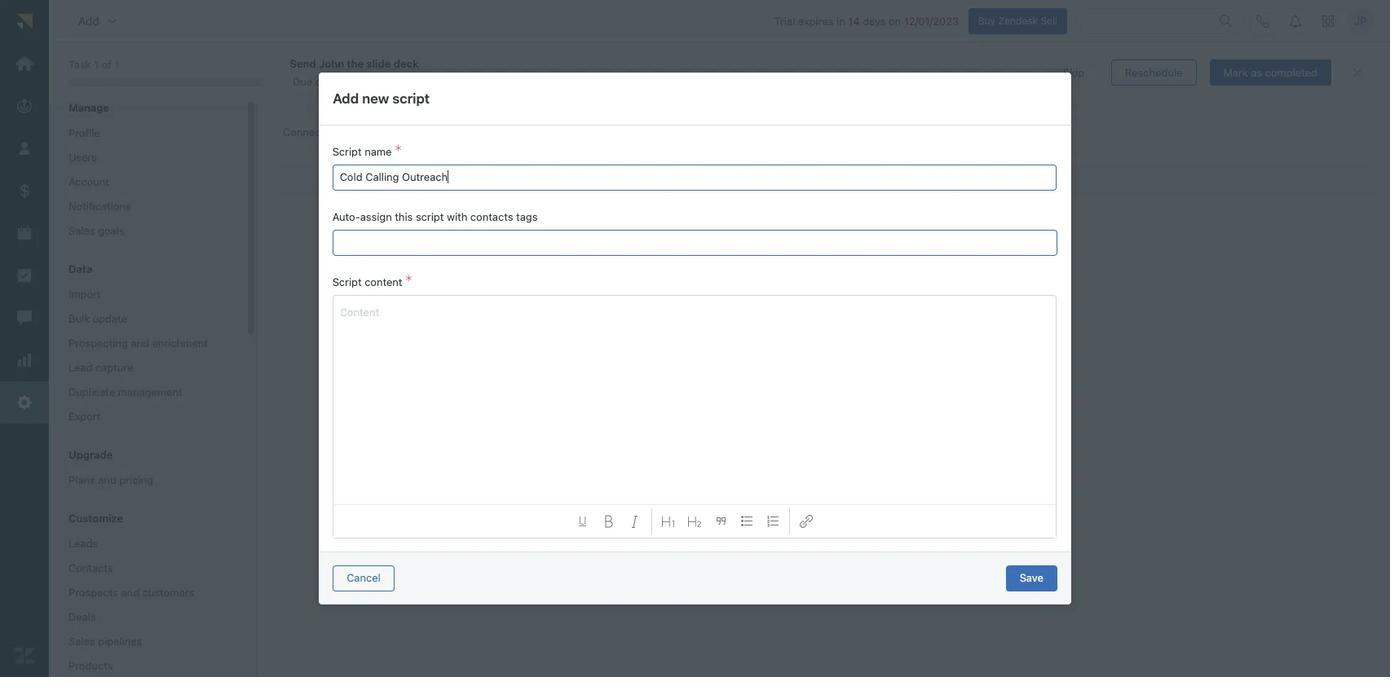 Task type: vqa. For each thing, say whether or not it's contained in the screenshot.
leftmost Add
yes



Task type: locate. For each thing, give the bounding box(es) containing it.
1 horizontal spatial add
[[333, 90, 359, 107]]

script inside button
[[558, 202, 586, 215]]

1 vertical spatial on
[[315, 75, 328, 88]]

contacts
[[370, 88, 413, 101], [471, 210, 514, 223]]

profile
[[68, 126, 100, 139]]

script for add new script
[[392, 90, 430, 107]]

prospecting
[[68, 337, 128, 350]]

list number image
[[767, 515, 780, 528]]

duplicate management link
[[62, 382, 232, 403]]

call up script name
[[361, 126, 379, 139]]

add left call
[[515, 202, 535, 215]]

sales for sales goals
[[68, 224, 95, 237]]

1 vertical spatial call
[[361, 126, 379, 139]]

2 vertical spatial call
[[429, 171, 448, 184]]

reschedule
[[1125, 66, 1183, 79]]

heading1 image
[[663, 515, 676, 528]]

trash image
[[562, 174, 571, 183]]

script
[[333, 145, 362, 158], [451, 171, 482, 184], [333, 276, 362, 289]]

sample call script
[[388, 171, 482, 184]]

tags
[[517, 210, 538, 223]]

users link
[[62, 147, 232, 168]]

zendesk image
[[14, 646, 35, 667]]

script
[[392, 90, 430, 107], [558, 202, 586, 215], [416, 210, 444, 223]]

script up "content"
[[333, 276, 362, 289]]

add for add new script
[[333, 90, 359, 107]]

and up leads
[[324, 61, 356, 83]]

lead capture
[[68, 361, 133, 374]]

customers
[[142, 586, 194, 599]]

products
[[68, 660, 113, 673]]

script up with at left
[[451, 171, 482, 184]]

users
[[68, 151, 97, 164]]

script left name
[[333, 145, 362, 158]]

heading2 image
[[689, 515, 702, 528]]

content
[[340, 306, 380, 319]]

add
[[78, 14, 99, 27], [333, 90, 359, 107], [515, 202, 535, 215]]

0 vertical spatial on
[[889, 14, 901, 27]]

notifications
[[68, 200, 131, 213]]

2 vertical spatial script
[[333, 276, 362, 289]]

sales goals link
[[62, 220, 232, 242]]

None field
[[92, 61, 221, 76], [337, 231, 1053, 255], [92, 61, 221, 76], [337, 231, 1053, 255]]

days
[[863, 14, 886, 27]]

reschedule button
[[1112, 60, 1197, 86]]

profile link
[[62, 122, 232, 144]]

prospects and customers link
[[62, 582, 232, 604]]

0 horizontal spatial contacts
[[370, 88, 413, 101]]

add left the chevron down image
[[78, 14, 99, 27]]

1 left "of"
[[94, 58, 99, 71]]

learn
[[505, 88, 533, 101]]

script content
[[333, 276, 403, 289]]

1 horizontal spatial 1
[[115, 58, 119, 71]]

sales goals
[[68, 224, 124, 237]]

1 horizontal spatial contacts
[[471, 210, 514, 223]]

1 horizontal spatial on
[[889, 14, 901, 27]]

and right the plans
[[98, 474, 116, 487]]

1 vertical spatial contacts
[[471, 210, 514, 223]]

add call script button
[[482, 196, 600, 222]]

script right call
[[558, 202, 586, 215]]

buy zendesk sell
[[978, 14, 1058, 27]]

as
[[1251, 66, 1262, 79]]

update
[[93, 312, 127, 325]]

and for enrichment
[[131, 337, 149, 350]]

and down bulk update link
[[131, 337, 149, 350]]

deals link
[[62, 607, 232, 628]]

underline image
[[578, 517, 589, 527]]

bold image
[[603, 515, 616, 528]]

script name
[[333, 145, 392, 158]]

sales down deals
[[68, 635, 95, 648]]

deals
[[68, 611, 96, 624]]

buy
[[978, 14, 996, 27]]

prospecting and enrichment link
[[62, 333, 232, 354]]

call
[[273, 88, 292, 101], [361, 126, 379, 139], [429, 171, 448, 184]]

contacts right with at left
[[471, 210, 514, 223]]

enrichment
[[152, 337, 208, 350]]

send john the slide deck due on 11/17/2023 01:00 pm
[[290, 57, 433, 88]]

outcomes
[[382, 126, 433, 139]]

pricing
[[119, 474, 153, 487]]

asterisk image
[[395, 145, 402, 158]]

script down 01:00
[[392, 90, 430, 107]]

1 horizontal spatial call
[[361, 126, 379, 139]]

call left 'your'
[[273, 88, 292, 101]]

send john the slide deck link
[[290, 56, 1020, 71]]

customize
[[68, 512, 123, 525]]

0 vertical spatial call
[[273, 88, 292, 101]]

0 horizontal spatial call
[[273, 88, 292, 101]]

2 vertical spatial add
[[515, 202, 535, 215]]

trial expires in 14 days on 12/01/2023
[[775, 14, 959, 27]]

cancel
[[347, 572, 381, 585]]

sales left "goals"
[[68, 224, 95, 237]]

0 vertical spatial contacts
[[370, 88, 413, 101]]

name
[[365, 145, 392, 158]]

management
[[118, 386, 182, 399]]

0 horizontal spatial add
[[78, 14, 99, 27]]

2 horizontal spatial call
[[429, 171, 448, 184]]

bell image
[[1289, 14, 1302, 27]]

0 vertical spatial add
[[78, 14, 99, 27]]

and down contacts link
[[121, 586, 140, 599]]

12/01/2023
[[904, 14, 959, 27]]

and
[[324, 61, 356, 83], [349, 88, 367, 101], [131, 337, 149, 350], [98, 474, 116, 487], [121, 586, 140, 599]]

search image
[[1220, 14, 1233, 27]]

link image
[[800, 515, 813, 528]]

1 sales from the top
[[68, 224, 95, 237]]

sample
[[388, 171, 426, 184]]

2 sales from the top
[[68, 635, 95, 648]]

lead capture link
[[62, 357, 232, 379]]

on
[[889, 14, 901, 27], [315, 75, 328, 88]]

connection
[[283, 126, 340, 139]]

zendesk
[[998, 14, 1038, 27]]

add for add
[[78, 14, 99, 27]]

bullet list image
[[741, 515, 754, 528]]

1 vertical spatial sales
[[68, 635, 95, 648]]

sales for sales pipelines
[[68, 635, 95, 648]]

john
[[319, 57, 344, 70]]

add image
[[496, 202, 509, 215]]

import link
[[62, 284, 232, 305]]

on up leads
[[315, 75, 328, 88]]

due
[[293, 75, 313, 88]]

1 1 from the left
[[94, 58, 99, 71]]

jp button
[[1348, 8, 1374, 34]]

0 vertical spatial sales
[[68, 224, 95, 237]]

1 vertical spatial add
[[333, 90, 359, 107]]

add call script
[[515, 202, 586, 215]]

contacts down 01:00
[[370, 88, 413, 101]]

call right sample
[[429, 171, 448, 184]]

1
[[94, 58, 99, 71], [115, 58, 119, 71]]

on right the days
[[889, 14, 901, 27]]

edit
[[522, 173, 538, 183]]

0 horizontal spatial on
[[315, 75, 328, 88]]

2 horizontal spatial add
[[515, 202, 535, 215]]

1 right "of"
[[115, 58, 119, 71]]

add for add call script
[[515, 202, 535, 215]]

None text field
[[341, 303, 1050, 320]]

2 1 from the left
[[115, 58, 119, 71]]

in
[[837, 14, 845, 27]]

about
[[536, 88, 564, 101]]

plans and pricing
[[68, 474, 153, 487]]

0 horizontal spatial 1
[[94, 58, 99, 71]]

add down 11/17/2023 at the top of the page
[[333, 90, 359, 107]]

0 vertical spatial script
[[333, 145, 362, 158]]

save
[[1020, 572, 1044, 585]]

script right this
[[416, 210, 444, 223]]

import
[[68, 288, 101, 301]]

sales inside sales pipelines link
[[68, 635, 95, 648]]



Task type: describe. For each thing, give the bounding box(es) containing it.
plans and pricing link
[[62, 470, 232, 491]]

with
[[447, 210, 468, 223]]

duplicate
[[68, 386, 115, 399]]

buy zendesk sell button
[[968, 8, 1067, 34]]

lead
[[68, 361, 92, 374]]

call inside 'link'
[[361, 126, 379, 139]]

1 vertical spatial script
[[451, 171, 482, 184]]

products link
[[62, 656, 232, 677]]

contacts inside voice and text call your leads and contacts directly from sell. learn about
[[370, 88, 413, 101]]

chevron down image
[[106, 14, 119, 27]]

leads link
[[62, 533, 232, 555]]

and for text
[[324, 61, 356, 83]]

content
[[365, 276, 403, 289]]

duplicate management
[[68, 386, 182, 399]]

on inside send john the slide deck due on 11/17/2023 01:00 pm
[[315, 75, 328, 88]]

script for add call script
[[558, 202, 586, 215]]

connection link
[[273, 118, 349, 148]]

and for customers
[[121, 586, 140, 599]]

asterisk image
[[406, 276, 413, 289]]

Script name field
[[340, 166, 1050, 190]]

auto-assign this script with contacts tags
[[333, 210, 538, 223]]

text
[[360, 61, 396, 83]]

14
[[848, 14, 860, 27]]

mark as completed
[[1224, 66, 1318, 79]]

mark
[[1224, 66, 1248, 79]]

prospects
[[68, 586, 118, 599]]

script for script name
[[333, 145, 362, 158]]

add new script
[[333, 90, 430, 107]]

and for pricing
[[98, 474, 116, 487]]

expires
[[798, 14, 834, 27]]

notifications link
[[62, 196, 232, 217]]

assign
[[361, 210, 392, 223]]

auto-
[[333, 210, 361, 223]]

jp
[[1354, 14, 1368, 28]]

sales pipelines
[[68, 635, 142, 648]]

send
[[290, 57, 316, 70]]

goals
[[98, 224, 124, 237]]

task
[[68, 58, 91, 71]]

capture
[[95, 361, 133, 374]]

export
[[68, 410, 101, 423]]

calls image
[[1257, 14, 1270, 27]]

and down 11/17/2023 at the top of the page
[[349, 88, 367, 101]]

slide
[[366, 57, 391, 70]]

italic image
[[629, 515, 642, 528]]

prospecting and enrichment
[[68, 337, 208, 350]]

quote image
[[715, 515, 728, 528]]

script for script content
[[333, 276, 362, 289]]

task 1 of 1
[[68, 58, 119, 71]]

save button
[[1006, 566, 1058, 592]]

completed
[[1265, 66, 1318, 79]]

scripts
[[454, 126, 489, 139]]

contacts
[[68, 562, 113, 575]]

upgrade
[[68, 449, 113, 462]]

of
[[102, 58, 112, 71]]

your
[[295, 88, 316, 101]]

cancel image
[[1351, 66, 1364, 79]]

pipelines
[[98, 635, 142, 648]]

contacts link
[[62, 558, 232, 579]]

voice and text call your leads and contacts directly from sell. learn about
[[273, 61, 567, 101]]

deck
[[394, 57, 419, 70]]

export link
[[62, 406, 232, 427]]

bulk update link
[[62, 308, 232, 330]]

directly
[[416, 88, 453, 101]]

call inside voice and text call your leads and contacts directly from sell. learn about
[[273, 88, 292, 101]]

sales pipelines link
[[62, 631, 232, 653]]

zendesk products image
[[1323, 15, 1334, 27]]

edit button
[[508, 168, 552, 188]]

bulk update
[[68, 312, 127, 325]]

voice
[[273, 61, 320, 83]]

leads
[[319, 88, 346, 101]]

leads
[[68, 537, 98, 550]]

sell
[[1041, 14, 1058, 27]]

data
[[68, 263, 92, 276]]

account
[[68, 175, 109, 188]]

the
[[347, 57, 364, 70]]

skip
[[1063, 66, 1085, 79]]

pm
[[417, 75, 433, 88]]

scripts link
[[444, 118, 499, 148]]

mark as completed button
[[1210, 60, 1332, 86]]

prospects and customers
[[68, 586, 194, 599]]

cancel button
[[333, 566, 394, 592]]

call
[[538, 202, 555, 215]]

sell.
[[481, 88, 502, 101]]

call outcomes link
[[351, 118, 443, 148]]

01:00
[[386, 75, 414, 88]]

call outcomes
[[361, 126, 433, 139]]



